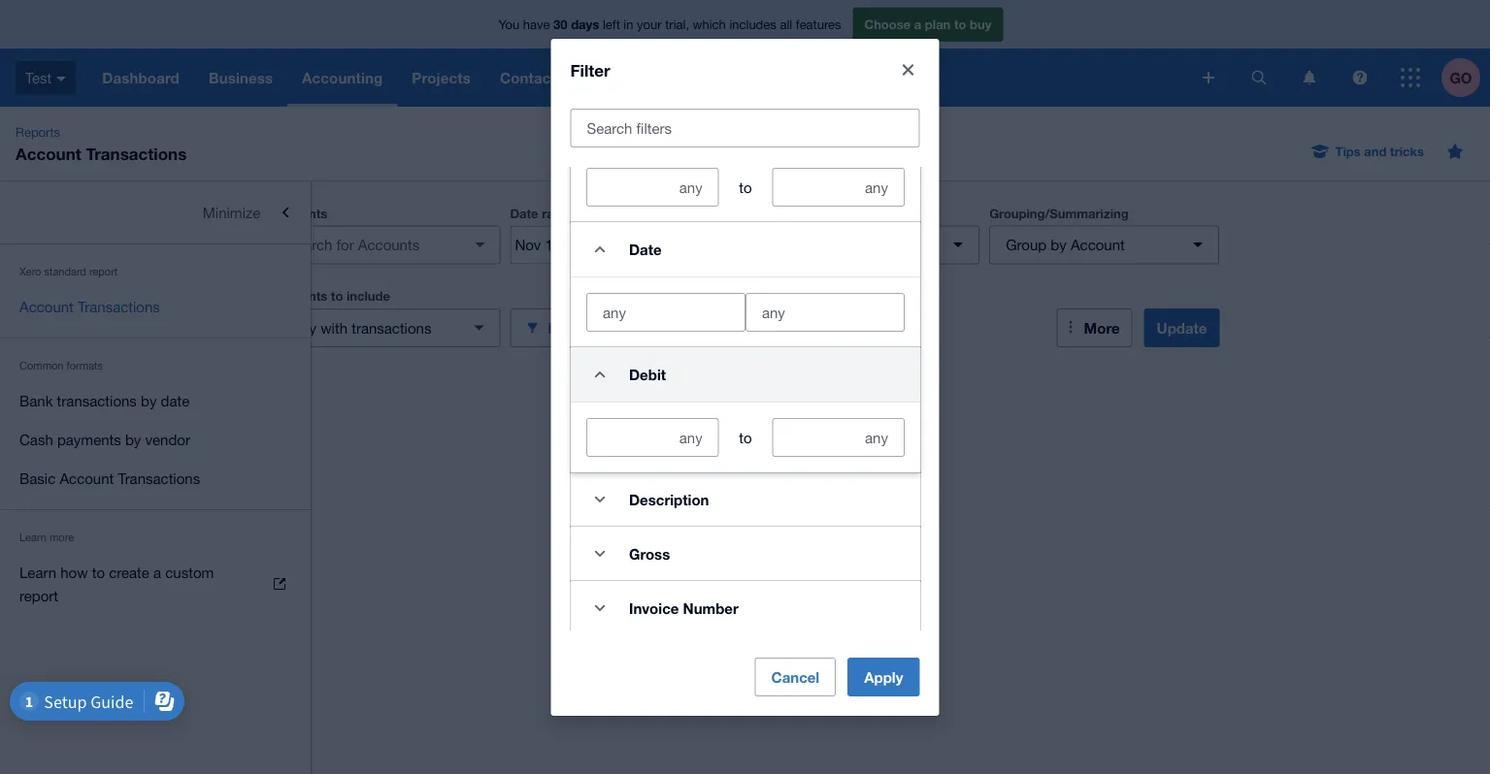 Task type: describe. For each thing, give the bounding box(es) containing it.
minimize
[[203, 204, 260, 221]]

and
[[1364, 144, 1387, 159]]

bank
[[19, 392, 53, 409]]

transactions for reports account transactions
[[86, 144, 187, 163]]

cash
[[19, 431, 53, 448]]

invoice number
[[629, 600, 738, 617]]

a inside go banner
[[914, 17, 922, 32]]

select end date field inside filter dialog
[[746, 294, 903, 331]]

go
[[1450, 69, 1472, 86]]

more button
[[1057, 309, 1132, 348]]

cash payments by vendor
[[19, 431, 190, 448]]

columns
[[750, 206, 803, 221]]

expand image for gross
[[580, 535, 619, 574]]

xero
[[19, 266, 41, 278]]

gross
[[629, 545, 670, 563]]

date for date range : this month
[[510, 206, 538, 221]]

have
[[523, 17, 550, 32]]

cash payments by vendor link
[[0, 420, 311, 459]]

plan
[[925, 17, 951, 32]]

1 vertical spatial transactions
[[78, 298, 160, 315]]

only with transactions
[[287, 319, 431, 336]]

filter inside dialog
[[570, 60, 610, 79]]

learn how to create a custom report link
[[0, 553, 311, 615]]

this
[[583, 206, 607, 221]]

apply
[[864, 669, 903, 687]]

only with transactions button
[[270, 309, 500, 348]]

date
[[161, 392, 190, 409]]

group
[[1006, 236, 1047, 253]]

more
[[1084, 319, 1120, 337]]

tips and tricks button
[[1300, 136, 1436, 167]]

in
[[624, 17, 633, 32]]

1 horizontal spatial svg image
[[1252, 70, 1266, 85]]

transactions inside popup button
[[352, 319, 431, 336]]

grouping/summarizing
[[989, 206, 1129, 221]]

with
[[321, 319, 348, 336]]

includes
[[729, 17, 776, 32]]

learn more
[[19, 532, 74, 544]]

description
[[629, 491, 709, 508]]

you have 30 days left in your trial, which includes all features
[[499, 17, 841, 32]]

Search filters field
[[571, 110, 919, 146]]

which
[[693, 17, 726, 32]]

tips and tricks
[[1335, 144, 1424, 159]]

your
[[637, 17, 662, 32]]

account transactions link
[[0, 287, 311, 326]]

by inside popup button
[[1051, 236, 1067, 253]]

learn how to create a custom report
[[19, 564, 214, 604]]

reports account transactions
[[16, 124, 187, 163]]

collapse image
[[580, 355, 619, 394]]

accounts for accounts
[[270, 206, 327, 221]]

trial,
[[665, 17, 689, 32]]

month
[[610, 206, 646, 221]]

accounts to include
[[270, 289, 390, 304]]

common formats
[[19, 360, 103, 372]]

by for date
[[141, 392, 157, 409]]

collapse image
[[580, 230, 619, 269]]

test button
[[0, 49, 88, 107]]

cancel button
[[755, 658, 836, 697]]

learn for learn more
[[19, 532, 47, 544]]

only
[[287, 319, 317, 336]]

svg image inside test popup button
[[57, 76, 66, 81]]

close image
[[889, 50, 928, 89]]

go banner
[[0, 0, 1490, 107]]

group by account button
[[989, 226, 1219, 265]]

common
[[19, 360, 64, 372]]

xero standard report
[[19, 266, 118, 278]]

account inside popup button
[[1071, 236, 1125, 253]]

bank transactions by date link
[[0, 382, 311, 420]]

:
[[576, 206, 580, 221]]

choose a plan to buy
[[864, 17, 992, 32]]

account down payments
[[60, 470, 114, 487]]

cancel
[[771, 669, 820, 687]]

basic
[[19, 470, 56, 487]]



Task type: locate. For each thing, give the bounding box(es) containing it.
account inside reports account transactions
[[16, 144, 81, 163]]

update
[[1157, 319, 1207, 337]]

reports
[[16, 124, 60, 139]]

report
[[89, 266, 118, 278], [19, 587, 58, 604]]

how
[[60, 564, 88, 581]]

by
[[1051, 236, 1067, 253], [141, 392, 157, 409], [125, 431, 141, 448]]

transactions for basic account transactions
[[118, 470, 200, 487]]

custom
[[165, 564, 214, 581]]

navigation
[[88, 49, 1189, 107]]

0 vertical spatial a
[[914, 17, 922, 32]]

a right the 'create'
[[153, 564, 161, 581]]

learn down learn more
[[19, 564, 56, 581]]

left
[[603, 17, 620, 32]]

1 vertical spatial filter
[[548, 319, 583, 337]]

account down reports link
[[16, 144, 81, 163]]

1 horizontal spatial a
[[914, 17, 922, 32]]

transactions down formats
[[57, 392, 137, 409]]

2 accounts from the top
[[270, 289, 327, 304]]

date for date
[[629, 241, 661, 258]]

svg image
[[1252, 70, 1266, 85], [1203, 72, 1214, 83]]

by down "grouping/summarizing"
[[1051, 236, 1067, 253]]

test
[[25, 69, 52, 86]]

account transactions
[[19, 298, 160, 315]]

expand image for invoice number
[[580, 589, 619, 628]]

learn inside the learn how to create a custom report
[[19, 564, 56, 581]]

filter dialog
[[551, 39, 939, 717]]

svg image
[[1401, 68, 1420, 87], [1303, 70, 1316, 85], [1353, 70, 1367, 85], [57, 76, 66, 81]]

filter down days
[[570, 60, 610, 79]]

group by account
[[1006, 236, 1125, 253]]

0 horizontal spatial select end date field
[[607, 227, 701, 264]]

a inside the learn how to create a custom report
[[153, 564, 161, 581]]

0 vertical spatial filter
[[570, 60, 610, 79]]

a left "plan"
[[914, 17, 922, 32]]

1 vertical spatial expand image
[[580, 589, 619, 628]]

minimize button
[[0, 193, 311, 232]]

1 vertical spatial transactions
[[57, 392, 137, 409]]

select start date field up debit on the left top of the page
[[587, 294, 744, 331]]

0 vertical spatial report
[[89, 266, 118, 278]]

formats
[[67, 360, 103, 372]]

payments
[[57, 431, 121, 448]]

1 vertical spatial by
[[141, 392, 157, 409]]

standard
[[44, 266, 86, 278]]

basic account transactions link
[[0, 459, 311, 498]]

to inside go banner
[[954, 17, 966, 32]]

0 vertical spatial select start date field
[[511, 227, 606, 264]]

date
[[510, 206, 538, 221], [629, 241, 661, 258]]

1 accounts from the top
[[270, 206, 327, 221]]

0 vertical spatial date
[[510, 206, 538, 221]]

transactions down xero standard report
[[78, 298, 160, 315]]

debit
[[629, 366, 666, 383]]

invoice
[[629, 600, 678, 617]]

accounts
[[270, 206, 327, 221], [270, 289, 327, 304]]

Select start date field
[[511, 227, 606, 264], [587, 294, 744, 331]]

date down month
[[629, 241, 661, 258]]

account down "grouping/summarizing"
[[1071, 236, 1125, 253]]

a
[[914, 17, 922, 32], [153, 564, 161, 581]]

to
[[954, 17, 966, 32], [739, 178, 752, 195], [331, 289, 343, 304], [739, 429, 752, 446], [92, 564, 105, 581]]

report down learn more
[[19, 587, 58, 604]]

select start date field down range
[[511, 227, 606, 264]]

1 vertical spatial learn
[[19, 564, 56, 581]]

Select end date field
[[607, 227, 701, 264], [746, 294, 903, 331]]

0 horizontal spatial date
[[510, 206, 538, 221]]

accounts for accounts to include
[[270, 289, 327, 304]]

1 horizontal spatial report
[[89, 266, 118, 278]]

1 vertical spatial a
[[153, 564, 161, 581]]

more
[[49, 532, 74, 544]]

1 vertical spatial accounts
[[270, 289, 327, 304]]

1 horizontal spatial transactions
[[352, 319, 431, 336]]

date inside filter dialog
[[629, 241, 661, 258]]

1 horizontal spatial date
[[629, 241, 661, 258]]

2 expand image from the top
[[580, 589, 619, 628]]

transactions up the 'minimize' button at the left of page
[[86, 144, 187, 163]]

0 horizontal spatial a
[[153, 564, 161, 581]]

transactions down the include
[[352, 319, 431, 336]]

filter up collapse icon
[[548, 319, 583, 337]]

0 horizontal spatial report
[[19, 587, 58, 604]]

transactions
[[352, 319, 431, 336], [57, 392, 137, 409]]

navigation inside go banner
[[88, 49, 1189, 107]]

0 vertical spatial expand image
[[580, 535, 619, 574]]

to inside the learn how to create a custom report
[[92, 564, 105, 581]]

account
[[16, 144, 81, 163], [1071, 236, 1125, 253], [19, 298, 74, 315], [60, 470, 114, 487]]

choose
[[864, 17, 911, 32]]

learn
[[19, 532, 47, 544], [19, 564, 56, 581]]

include
[[347, 289, 390, 304]]

number
[[683, 600, 738, 617]]

tips
[[1335, 144, 1361, 159]]

date range : this month
[[510, 206, 646, 221]]

0 vertical spatial by
[[1051, 236, 1067, 253]]

transactions
[[86, 144, 187, 163], [78, 298, 160, 315], [118, 470, 200, 487]]

buy
[[970, 17, 992, 32]]

vendor
[[145, 431, 190, 448]]

2 learn from the top
[[19, 564, 56, 581]]

1 learn from the top
[[19, 532, 47, 544]]

expand image
[[580, 535, 619, 574], [580, 589, 619, 628]]

0 vertical spatial transactions
[[352, 319, 431, 336]]

expand image
[[580, 480, 619, 519]]

by left vendor
[[125, 431, 141, 448]]

by left date
[[141, 392, 157, 409]]

you
[[499, 17, 520, 32]]

report inside the learn how to create a custom report
[[19, 587, 58, 604]]

2 vertical spatial transactions
[[118, 470, 200, 487]]

1 vertical spatial date
[[629, 241, 661, 258]]

by for vendor
[[125, 431, 141, 448]]

accounts right minimize
[[270, 206, 327, 221]]

expand image left the invoice
[[580, 589, 619, 628]]

0 vertical spatial transactions
[[86, 144, 187, 163]]

transactions inside reports account transactions
[[86, 144, 187, 163]]

bank transactions by date
[[19, 392, 190, 409]]

expand image left gross
[[580, 535, 619, 574]]

transactions down cash payments by vendor link
[[118, 470, 200, 487]]

features
[[796, 17, 841, 32]]

0 vertical spatial select end date field
[[607, 227, 701, 264]]

filter
[[570, 60, 610, 79], [548, 319, 583, 337]]

update button
[[1144, 309, 1220, 348]]

learn left more
[[19, 532, 47, 544]]

filter inside 'button'
[[548, 319, 583, 337]]

apply button
[[848, 658, 920, 697]]

basic account transactions
[[19, 470, 200, 487]]

learn for learn how to create a custom report
[[19, 564, 56, 581]]

any number field
[[587, 169, 718, 206], [773, 169, 903, 206], [587, 419, 718, 456], [773, 419, 903, 456]]

report up account transactions
[[89, 266, 118, 278]]

0 vertical spatial learn
[[19, 532, 47, 544]]

create
[[109, 564, 149, 581]]

accounts up only
[[270, 289, 327, 304]]

tricks
[[1390, 144, 1424, 159]]

30
[[553, 17, 567, 32]]

go button
[[1442, 49, 1490, 107]]

1 vertical spatial select end date field
[[746, 294, 903, 331]]

2 vertical spatial by
[[125, 431, 141, 448]]

1 expand image from the top
[[580, 535, 619, 574]]

1 vertical spatial report
[[19, 587, 58, 604]]

filter button
[[510, 309, 740, 348]]

date left range
[[510, 206, 538, 221]]

reports link
[[8, 122, 68, 142]]

1 horizontal spatial select end date field
[[746, 294, 903, 331]]

range
[[542, 206, 576, 221]]

0 horizontal spatial transactions
[[57, 392, 137, 409]]

0 horizontal spatial svg image
[[1203, 72, 1214, 83]]

0 vertical spatial accounts
[[270, 206, 327, 221]]

all
[[780, 17, 792, 32]]

account down xero
[[19, 298, 74, 315]]

days
[[571, 17, 599, 32]]

1 vertical spatial select start date field
[[587, 294, 744, 331]]



Task type: vqa. For each thing, say whether or not it's contained in the screenshot.
Payable
no



